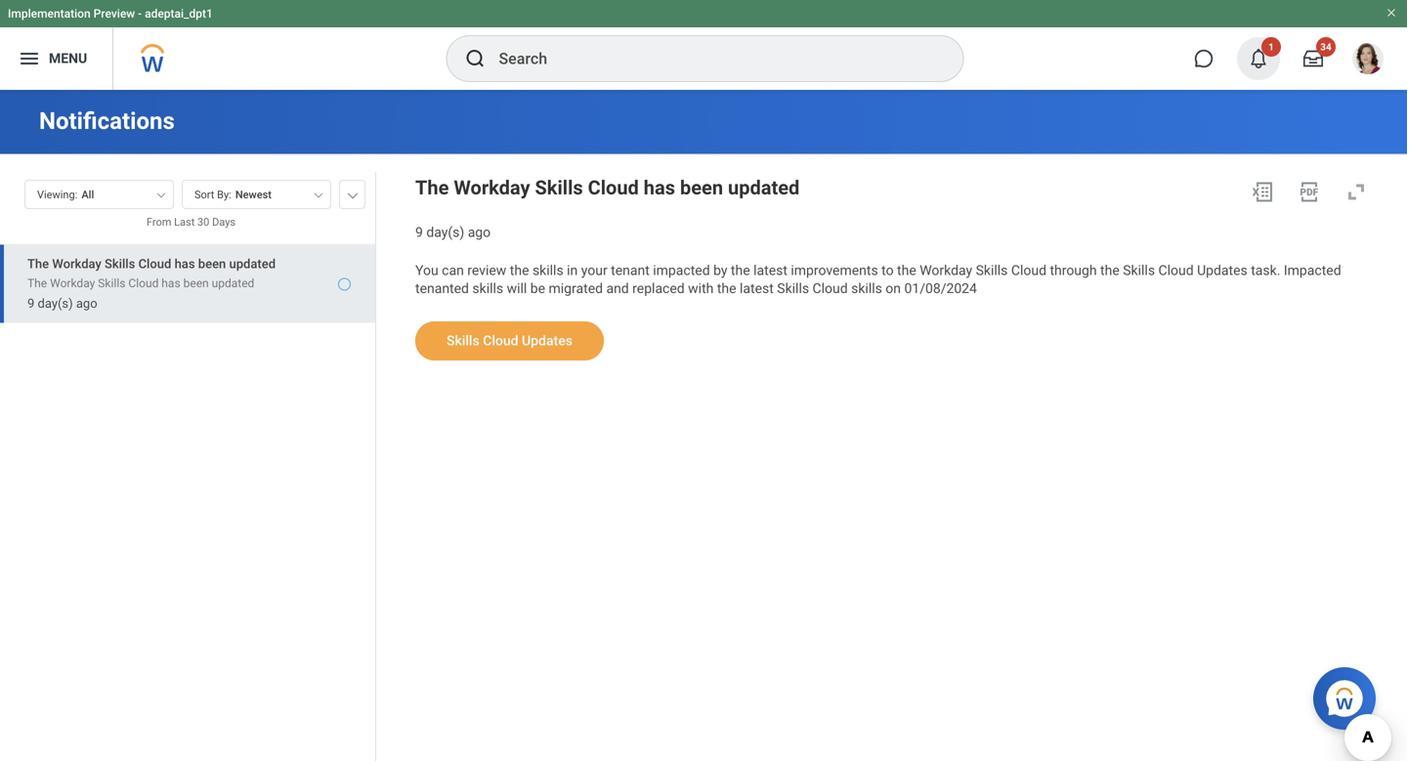 Task type: locate. For each thing, give the bounding box(es) containing it.
updates left task.
[[1198, 262, 1248, 278]]

0 vertical spatial updated
[[728, 176, 800, 199]]

on
[[886, 281, 901, 297]]

workday up 01/08/2024
[[920, 262, 973, 278]]

day(s)
[[427, 224, 465, 241], [38, 296, 73, 311]]

0 horizontal spatial day(s)
[[38, 296, 73, 311]]

to
[[882, 262, 894, 278]]

0 horizontal spatial updates
[[522, 333, 573, 349]]

viewing:
[[37, 189, 78, 201]]

latest
[[754, 262, 788, 278], [740, 281, 774, 297]]

cloud inside region
[[588, 176, 639, 199]]

1 button
[[1238, 37, 1282, 80]]

workday inside region
[[454, 176, 530, 199]]

skills up be
[[533, 262, 564, 278]]

0 horizontal spatial 9
[[27, 296, 35, 311]]

1 vertical spatial been
[[198, 257, 226, 272]]

ago inside the workday skills cloud has been updated region
[[468, 224, 491, 241]]

1 vertical spatial updated
[[229, 257, 276, 272]]

updates down be
[[522, 333, 573, 349]]

skills left on
[[852, 281, 883, 297]]

skills
[[535, 176, 583, 199], [105, 257, 135, 272], [976, 262, 1008, 278], [1124, 262, 1156, 278], [98, 276, 126, 290], [778, 281, 810, 297], [447, 333, 480, 349]]

tab panel inside 'notifications' main content
[[0, 171, 375, 762]]

has down last
[[175, 257, 195, 272]]

updated for the workday skills cloud has been updated the workday skills cloud has been updated 9 day(s) ago
[[229, 257, 276, 272]]

latest right with
[[740, 281, 774, 297]]

the
[[510, 262, 529, 278], [731, 262, 751, 278], [898, 262, 917, 278], [1101, 262, 1120, 278], [717, 281, 737, 297]]

been
[[680, 176, 724, 199], [198, 257, 226, 272], [183, 276, 209, 290]]

by:
[[217, 189, 232, 201]]

updated
[[728, 176, 800, 199], [229, 257, 276, 272], [212, 276, 255, 290]]

latest right by
[[754, 262, 788, 278]]

1 vertical spatial ago
[[76, 296, 97, 311]]

1 vertical spatial latest
[[740, 281, 774, 297]]

updates inside you can review the skills in your tenant impacted by the latest improvements to the workday skills cloud through the skills cloud updates task. impacted tenanted skills will be migrated and replaced with the latest skills cloud skills on 01/08/2024
[[1198, 262, 1248, 278]]

workday up 9 day(s) ago
[[454, 176, 530, 199]]

been down from last 30 days
[[183, 276, 209, 290]]

0 vertical spatial 9
[[416, 224, 423, 241]]

has
[[644, 176, 676, 199], [175, 257, 195, 272], [162, 276, 181, 290]]

9 inside the workday skills cloud has been updated the workday skills cloud has been updated 9 day(s) ago
[[27, 296, 35, 311]]

1 vertical spatial day(s)
[[38, 296, 73, 311]]

workday
[[454, 176, 530, 199], [52, 257, 101, 272], [920, 262, 973, 278], [50, 276, 95, 290]]

profile logan mcneil image
[[1353, 43, 1384, 78]]

replaced
[[633, 281, 685, 297]]

tab panel
[[0, 171, 375, 762]]

the for the workday skills cloud has been updated the workday skills cloud has been updated 9 day(s) ago
[[27, 257, 49, 272]]

been inside region
[[680, 176, 724, 199]]

been down 30
[[198, 257, 226, 272]]

you
[[416, 262, 439, 278]]

skills down review
[[473, 281, 504, 297]]

34
[[1321, 41, 1332, 53]]

0 horizontal spatial ago
[[76, 296, 97, 311]]

cloud
[[588, 176, 639, 199], [138, 257, 171, 272], [1012, 262, 1047, 278], [1159, 262, 1194, 278], [128, 276, 159, 290], [813, 281, 848, 297], [483, 333, 519, 349]]

workday down viewing: all
[[50, 276, 95, 290]]

updates
[[1198, 262, 1248, 278], [522, 333, 573, 349]]

be
[[531, 281, 546, 297]]

sort by: newest
[[195, 189, 272, 201]]

0 vertical spatial day(s)
[[427, 224, 465, 241]]

34 button
[[1293, 37, 1337, 80]]

0 vertical spatial updates
[[1198, 262, 1248, 278]]

the workday skills cloud has been updated
[[416, 176, 800, 199]]

view printable version (pdf) image
[[1298, 180, 1322, 204]]

-
[[138, 7, 142, 21]]

9 day(s) ago
[[416, 224, 491, 241]]

the
[[416, 176, 449, 199], [27, 257, 49, 272], [27, 276, 47, 290]]

1 horizontal spatial updates
[[1198, 262, 1248, 278]]

1 horizontal spatial day(s)
[[427, 224, 465, 241]]

task.
[[1252, 262, 1281, 278]]

been up by
[[680, 176, 724, 199]]

updated inside the workday skills cloud has been updated region
[[728, 176, 800, 199]]

1 vertical spatial the
[[27, 257, 49, 272]]

1 vertical spatial 9
[[27, 296, 35, 311]]

0 vertical spatial ago
[[468, 224, 491, 241]]

tenanted
[[416, 281, 469, 297]]

all
[[81, 189, 94, 201]]

updated for the workday skills cloud has been updated
[[728, 176, 800, 199]]

close environment banner image
[[1386, 7, 1398, 19]]

the inside region
[[416, 176, 449, 199]]

the right by
[[731, 262, 751, 278]]

9
[[416, 224, 423, 241], [27, 296, 35, 311]]

has up impacted
[[644, 176, 676, 199]]

tab panel containing the workday skills cloud has been updated
[[0, 171, 375, 762]]

0 vertical spatial been
[[680, 176, 724, 199]]

0 vertical spatial has
[[644, 176, 676, 199]]

2 vertical spatial updated
[[212, 276, 255, 290]]

ago
[[468, 224, 491, 241], [76, 296, 97, 311]]

0 vertical spatial the
[[416, 176, 449, 199]]

impacted
[[1285, 262, 1342, 278]]

1 horizontal spatial ago
[[468, 224, 491, 241]]

1 vertical spatial updates
[[522, 333, 573, 349]]

2 vertical spatial been
[[183, 276, 209, 290]]

has down from on the top left
[[162, 276, 181, 290]]

1
[[1269, 41, 1275, 53]]

the workday skills cloud has been updated region
[[416, 173, 1377, 242]]

viewing: all
[[37, 189, 94, 201]]

the right through
[[1101, 262, 1120, 278]]

more image
[[347, 189, 359, 198]]

newest
[[235, 189, 272, 201]]

notifications
[[39, 107, 175, 135]]

has inside region
[[644, 176, 676, 199]]

review
[[468, 262, 507, 278]]

1 vertical spatial has
[[175, 257, 195, 272]]

1 horizontal spatial 9
[[416, 224, 423, 241]]

mark read image
[[338, 278, 351, 291]]

by
[[714, 262, 728, 278]]

from last 30 days
[[147, 216, 236, 228]]

sort
[[195, 189, 214, 201]]

skills
[[533, 262, 564, 278], [473, 281, 504, 297], [852, 281, 883, 297]]



Task type: describe. For each thing, give the bounding box(es) containing it.
in
[[567, 262, 578, 278]]

and
[[607, 281, 629, 297]]

migrated
[[549, 281, 603, 297]]

inbox large image
[[1304, 49, 1324, 68]]

day(s) inside the workday skills cloud has been updated the workday skills cloud has been updated 9 day(s) ago
[[38, 296, 73, 311]]

export to excel image
[[1251, 180, 1275, 204]]

skills inside button
[[447, 333, 480, 349]]

with
[[688, 281, 714, 297]]

impacted
[[653, 262, 710, 278]]

menu banner
[[0, 0, 1408, 90]]

menu button
[[0, 27, 113, 90]]

you can review the skills in your tenant impacted by the latest improvements to the workday skills cloud through the skills cloud updates task. impacted tenanted skills will be migrated and replaced with the latest skills cloud skills on 01/08/2024
[[416, 262, 1345, 297]]

notifications main content
[[0, 90, 1408, 762]]

implementation preview -   adeptai_dpt1
[[8, 7, 213, 21]]

cloud inside button
[[483, 333, 519, 349]]

the up will
[[510, 262, 529, 278]]

the workday skills cloud has been updated the workday skills cloud has been updated 9 day(s) ago
[[27, 257, 276, 311]]

been for the workday skills cloud has been updated
[[680, 176, 724, 199]]

fullscreen image
[[1345, 180, 1369, 204]]

2 vertical spatial has
[[162, 276, 181, 290]]

through
[[1050, 262, 1098, 278]]

improvements
[[791, 262, 879, 278]]

notifications large image
[[1249, 49, 1269, 68]]

days
[[212, 216, 236, 228]]

workday inside you can review the skills in your tenant impacted by the latest improvements to the workday skills cloud through the skills cloud updates task. impacted tenanted skills will be migrated and replaced with the latest skills cloud skills on 01/08/2024
[[920, 262, 973, 278]]

the right the to
[[898, 262, 917, 278]]

has for the workday skills cloud has been updated
[[644, 176, 676, 199]]

justify image
[[18, 47, 41, 70]]

day(s) inside the workday skills cloud has been updated region
[[427, 224, 465, 241]]

implementation
[[8, 7, 91, 21]]

tenant
[[611, 262, 650, 278]]

workday down all
[[52, 257, 101, 272]]

1 horizontal spatial skills
[[533, 262, 564, 278]]

the down by
[[717, 281, 737, 297]]

30
[[197, 216, 210, 228]]

search image
[[464, 47, 487, 70]]

the for the workday skills cloud has been updated
[[416, 176, 449, 199]]

will
[[507, 281, 527, 297]]

Search Workday  search field
[[499, 37, 923, 80]]

01/08/2024
[[905, 281, 978, 297]]

last
[[174, 216, 195, 228]]

updates inside button
[[522, 333, 573, 349]]

2 vertical spatial the
[[27, 276, 47, 290]]

0 vertical spatial latest
[[754, 262, 788, 278]]

skills cloud updates
[[447, 333, 573, 349]]

0 horizontal spatial skills
[[473, 281, 504, 297]]

2 horizontal spatial skills
[[852, 281, 883, 297]]

from
[[147, 216, 171, 228]]

preview
[[94, 7, 135, 21]]

been for the workday skills cloud has been updated the workday skills cloud has been updated 9 day(s) ago
[[198, 257, 226, 272]]

9 inside the workday skills cloud has been updated region
[[416, 224, 423, 241]]

has for the workday skills cloud has been updated the workday skills cloud has been updated 9 day(s) ago
[[175, 257, 195, 272]]

ago inside the workday skills cloud has been updated the workday skills cloud has been updated 9 day(s) ago
[[76, 296, 97, 311]]

can
[[442, 262, 464, 278]]

menu
[[49, 50, 87, 67]]

adeptai_dpt1
[[145, 7, 213, 21]]

notifications element
[[1232, 37, 1287, 80]]

skills cloud updates button
[[416, 321, 604, 361]]

your
[[581, 262, 608, 278]]

skills inside region
[[535, 176, 583, 199]]



Task type: vqa. For each thing, say whether or not it's contained in the screenshot.
View printable version (PDF) image
yes



